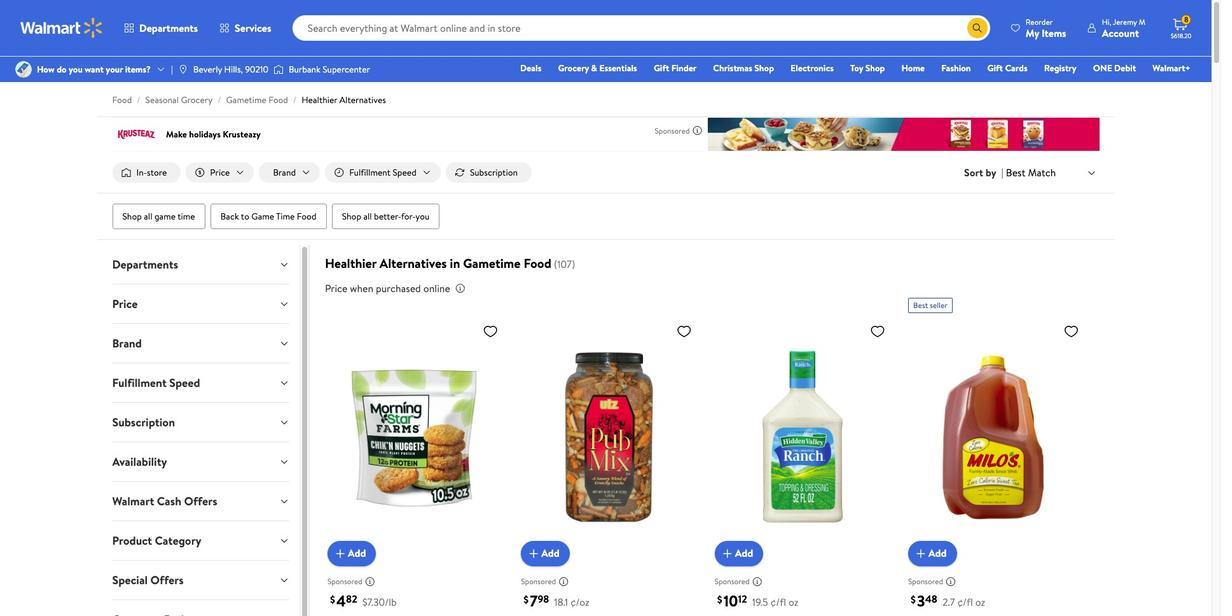 Task type: describe. For each thing, give the bounding box(es) containing it.
do
[[57, 63, 67, 76]]

account
[[1103, 26, 1140, 40]]

seasonal
[[145, 94, 179, 106]]

1 vertical spatial healthier
[[325, 255, 377, 272]]

home link
[[896, 61, 931, 75]]

sponsored up 48
[[909, 576, 944, 587]]

search icon image
[[973, 23, 983, 33]]

4
[[337, 590, 346, 611]]

shop all game time
[[123, 210, 195, 223]]

food link
[[112, 94, 132, 106]]

registry
[[1045, 62, 1077, 74]]

walmart image
[[20, 18, 103, 38]]

offers inside tab
[[184, 493, 217, 509]]

seasonal grocery link
[[145, 94, 213, 106]]

availability tab
[[102, 442, 300, 481]]

m
[[1140, 16, 1146, 27]]

price inside sort and filter section element
[[210, 166, 230, 179]]

want
[[85, 63, 104, 76]]

morningstar farms original meatless chicken nuggets, 10.5 oz (frozen) image
[[328, 318, 504, 556]]

¢/fl for 3
[[958, 595, 974, 609]]

beverly hills, 90210
[[193, 63, 269, 76]]

milo's famous sugar free, zero calorie sweet tea, 128 fl oz jug image
[[909, 318, 1085, 556]]

1 horizontal spatial ad disclaimer and feedback image
[[693, 125, 703, 136]]

add to favorites list, milo's famous sugar free, zero calorie sweet tea, 128 fl oz jug image
[[1064, 323, 1080, 339]]

cash
[[157, 493, 181, 509]]

price inside tab
[[112, 296, 138, 312]]

19.5
[[753, 595, 769, 609]]

gift finder
[[654, 62, 697, 74]]

grocery inside 'link'
[[558, 62, 589, 74]]

sort and filter section element
[[97, 152, 1115, 193]]

add to cart image for 10
[[720, 546, 735, 561]]

90210
[[245, 63, 269, 76]]

toy shop link
[[845, 61, 891, 75]]

$ 10 12 19.5 ¢/fl oz
[[718, 590, 799, 611]]

$ for 7
[[524, 592, 529, 606]]

$ 3 48 2.7 ¢/fl oz
[[911, 590, 986, 611]]

add for 7
[[542, 546, 560, 560]]

deals link
[[515, 61, 548, 75]]

0 horizontal spatial ad disclaimer and feedback image
[[365, 576, 375, 587]]

your
[[106, 63, 123, 76]]

0 horizontal spatial you
[[69, 63, 83, 76]]

shop right toy
[[866, 62, 886, 74]]

add button for 4
[[328, 541, 376, 566]]

3 / from the left
[[293, 94, 297, 106]]

price tab
[[102, 285, 300, 323]]

food / seasonal grocery / gametime food / healthier alternatives
[[112, 94, 386, 106]]

brand tab
[[102, 324, 300, 363]]

one
[[1094, 62, 1113, 74]]

purchased
[[376, 281, 421, 295]]

shop inside 'link'
[[342, 210, 361, 223]]

12
[[739, 592, 748, 606]]

supercenter
[[323, 63, 370, 76]]

1 vertical spatial grocery
[[181, 94, 213, 106]]

offers inside tab
[[151, 572, 184, 588]]

one debit
[[1094, 62, 1137, 74]]

sponsored for 10
[[715, 576, 750, 587]]

best for best seller
[[914, 300, 929, 311]]

gift for gift finder
[[654, 62, 670, 74]]

3
[[918, 590, 926, 611]]

subscription inside subscription dropdown button
[[112, 414, 175, 430]]

¢/fl for 10
[[771, 595, 787, 609]]

by
[[986, 165, 997, 179]]

fulfillment speed tab
[[102, 363, 300, 402]]

time
[[178, 210, 195, 223]]

special offers
[[112, 572, 184, 588]]

8 $618.20
[[1172, 14, 1192, 40]]

reorder
[[1026, 16, 1053, 27]]

services
[[235, 21, 272, 35]]

product
[[112, 533, 152, 549]]

sort
[[965, 165, 984, 179]]

add button for 10
[[715, 541, 764, 566]]

grocery & essentials
[[558, 62, 638, 74]]

add button for 7
[[521, 541, 570, 566]]

product category tab
[[102, 521, 300, 560]]

hi,
[[1103, 16, 1112, 27]]

fulfillment speed inside tab
[[112, 375, 200, 391]]

18.1
[[555, 595, 568, 609]]

8
[[1185, 14, 1189, 25]]

subscription button
[[102, 403, 300, 442]]

all for game
[[144, 210, 152, 223]]

brand for bottommost brand dropdown button
[[112, 335, 142, 351]]

in-
[[137, 166, 147, 179]]

$ for 4
[[330, 592, 335, 606]]

home
[[902, 62, 925, 74]]

7
[[530, 590, 538, 611]]

1 / from the left
[[137, 94, 140, 106]]

1 vertical spatial brand button
[[102, 324, 300, 363]]

one debit link
[[1088, 61, 1143, 75]]

fashion
[[942, 62, 971, 74]]

0 vertical spatial brand button
[[259, 162, 320, 183]]

48
[[926, 592, 938, 606]]

electronics
[[791, 62, 834, 74]]

special offers button
[[102, 561, 300, 600]]

game
[[155, 210, 176, 223]]

&
[[592, 62, 598, 74]]

game
[[252, 210, 274, 223]]

10
[[724, 590, 739, 611]]

$618.20
[[1172, 31, 1192, 40]]

brand for topmost brand dropdown button
[[273, 166, 296, 179]]

hills,
[[224, 63, 243, 76]]

0 vertical spatial healthier
[[302, 94, 338, 106]]

4 add button from the left
[[909, 541, 958, 566]]

add to favorites list, morningstar farms original meatless chicken nuggets, 10.5 oz (frozen) image
[[483, 323, 498, 339]]

ad disclaimer and feedback image for 7
[[559, 576, 569, 587]]

jeremy
[[1114, 16, 1138, 27]]

match
[[1029, 165, 1057, 179]]

0 vertical spatial alternatives
[[340, 94, 386, 106]]

1 horizontal spatial gametime
[[463, 255, 521, 272]]

speed inside tab
[[169, 375, 200, 391]]

debit
[[1115, 62, 1137, 74]]

fulfillment inside fulfillment speed tab
[[112, 375, 167, 391]]

best match
[[1007, 165, 1057, 179]]

Walmart Site-Wide search field
[[293, 15, 991, 41]]

82
[[346, 592, 357, 606]]

0 vertical spatial departments
[[139, 21, 198, 35]]

best match button
[[1004, 164, 1100, 181]]

special
[[112, 572, 148, 588]]



Task type: vqa. For each thing, say whether or not it's contained in the screenshot.
30- within the By selecting "Confirm plan", you agree that after your 30-day free trial ends your plan will auto-renew for $12.95/month plus applicable taxes to your selected payment method (or any other payment method on file if the selected payment method is not available) until you cancel. Cancel through Account > Walmart+, then tap the gear icon
no



Task type: locate. For each thing, give the bounding box(es) containing it.
1 horizontal spatial grocery
[[558, 62, 589, 74]]

price button up back
[[186, 162, 254, 183]]

toy
[[851, 62, 864, 74]]

1 horizontal spatial add to cart image
[[720, 546, 735, 561]]

0 vertical spatial offers
[[184, 493, 217, 509]]

0 horizontal spatial  image
[[15, 61, 32, 78]]

utz pub mix, 44 oz barrel image
[[521, 318, 697, 556]]

deals
[[521, 62, 542, 74]]

3 add from the left
[[735, 546, 754, 560]]

1 horizontal spatial |
[[1002, 165, 1004, 179]]

$ left 4
[[330, 592, 335, 606]]

legal information image
[[456, 283, 466, 293]]

beverly
[[193, 63, 222, 76]]

reorder my items
[[1026, 16, 1067, 40]]

brand button down price tab
[[102, 324, 300, 363]]

gift for gift cards
[[988, 62, 1004, 74]]

offers right special
[[151, 572, 184, 588]]

0 vertical spatial departments button
[[113, 13, 209, 43]]

2 horizontal spatial ad disclaimer and feedback image
[[946, 576, 957, 587]]

/ right food link
[[137, 94, 140, 106]]

ad disclaimer and feedback image for 10
[[753, 576, 763, 587]]

items
[[1042, 26, 1067, 40]]

1 horizontal spatial fulfillment speed
[[349, 166, 417, 179]]

0 vertical spatial fulfillment speed
[[349, 166, 417, 179]]

shop all better-for-you
[[342, 210, 430, 223]]

add button
[[328, 541, 376, 566], [521, 541, 570, 566], [715, 541, 764, 566], [909, 541, 958, 566]]

walmart
[[112, 493, 154, 509]]

0 vertical spatial |
[[171, 63, 173, 76]]

0 horizontal spatial ad disclaimer and feedback image
[[559, 576, 569, 587]]

0 horizontal spatial offers
[[151, 572, 184, 588]]

speed up subscription dropdown button
[[169, 375, 200, 391]]

christmas
[[714, 62, 753, 74]]

subscription tab
[[102, 403, 300, 442]]

sort by |
[[965, 165, 1004, 179]]

0 horizontal spatial fulfillment
[[112, 375, 167, 391]]

grocery left the &
[[558, 62, 589, 74]]

fulfillment speed up shop all better-for-you
[[349, 166, 417, 179]]

walmart+
[[1153, 62, 1191, 74]]

add to cart image up the 98
[[526, 546, 542, 561]]

2 $ from the left
[[524, 592, 529, 606]]

add up 12
[[735, 546, 754, 560]]

$ left 10
[[718, 592, 723, 606]]

departments tab
[[102, 245, 300, 284]]

add to cart image up 10
[[720, 546, 735, 561]]

time
[[276, 210, 295, 223]]

sponsored for 4
[[328, 576, 363, 587]]

burbank
[[289, 63, 321, 76]]

price button inside sort and filter section element
[[186, 162, 254, 183]]

christmas shop
[[714, 62, 775, 74]]

0 horizontal spatial oz
[[789, 595, 799, 609]]

1 vertical spatial price
[[325, 281, 348, 295]]

gametime food link
[[226, 94, 288, 106]]

add button up 48
[[909, 541, 958, 566]]

$ for 10
[[718, 592, 723, 606]]

1 vertical spatial fulfillment
[[112, 375, 167, 391]]

gametime right in
[[463, 255, 521, 272]]

0 vertical spatial gametime
[[226, 94, 267, 106]]

in
[[450, 255, 460, 272]]

sponsored up the 98
[[521, 576, 556, 587]]

2 horizontal spatial price
[[325, 281, 348, 295]]

when
[[350, 281, 374, 295]]

¢/fl right 19.5
[[771, 595, 787, 609]]

0 vertical spatial best
[[1007, 165, 1026, 179]]

walmart cash offers button
[[102, 482, 300, 521]]

1 ad disclaimer and feedback image from the left
[[559, 576, 569, 587]]

departments button up price tab
[[102, 245, 300, 284]]

1 horizontal spatial fulfillment
[[349, 166, 391, 179]]

2 oz from the left
[[976, 595, 986, 609]]

3 add button from the left
[[715, 541, 764, 566]]

1 horizontal spatial  image
[[178, 64, 188, 74]]

2 add to cart image from the left
[[720, 546, 735, 561]]

0 vertical spatial brand
[[273, 166, 296, 179]]

¢/fl
[[771, 595, 787, 609], [958, 595, 974, 609]]

hi, jeremy m account
[[1103, 16, 1146, 40]]

add to cart image up 48
[[914, 546, 929, 561]]

oz for 3
[[976, 595, 986, 609]]

1 vertical spatial you
[[416, 210, 430, 223]]

gift finder link
[[648, 61, 703, 75]]

items?
[[125, 63, 151, 76]]

fulfillment speed inside sort and filter section element
[[349, 166, 417, 179]]

healthier alternatives link
[[302, 94, 386, 106]]

ad disclaimer and feedback image
[[559, 576, 569, 587], [753, 576, 763, 587]]

0 horizontal spatial gametime
[[226, 94, 267, 106]]

1 horizontal spatial subscription
[[470, 166, 518, 179]]

availability
[[112, 454, 167, 470]]

| right by
[[1002, 165, 1004, 179]]

product category
[[112, 533, 201, 549]]

back to game time food
[[221, 210, 317, 223]]

/ down beverly hills, 90210
[[218, 94, 221, 106]]

2.7
[[943, 595, 956, 609]]

fulfillment inside sort and filter section element
[[349, 166, 391, 179]]

0 horizontal spatial ¢/fl
[[771, 595, 787, 609]]

grocery
[[558, 62, 589, 74], [181, 94, 213, 106]]

1 vertical spatial departments
[[112, 257, 178, 272]]

add to cart image
[[526, 546, 542, 561], [720, 546, 735, 561]]

1 $ from the left
[[330, 592, 335, 606]]

shop right christmas
[[755, 62, 775, 74]]

best left seller
[[914, 300, 929, 311]]

gift cards link
[[982, 61, 1034, 75]]

2 gift from the left
[[988, 62, 1004, 74]]

0 horizontal spatial |
[[171, 63, 173, 76]]

 image for beverly
[[178, 64, 188, 74]]

1 vertical spatial offers
[[151, 572, 184, 588]]

| inside sort and filter section element
[[1002, 165, 1004, 179]]

1 add to cart image from the left
[[333, 546, 348, 561]]

add button up the 98
[[521, 541, 570, 566]]

1 vertical spatial brand
[[112, 335, 142, 351]]

alternatives down supercenter at left
[[340, 94, 386, 106]]

1 vertical spatial price button
[[102, 285, 300, 323]]

$ for 3
[[911, 592, 916, 606]]

electronics link
[[785, 61, 840, 75]]

oz inside $ 3 48 2.7 ¢/fl oz
[[976, 595, 986, 609]]

you right better-
[[416, 210, 430, 223]]

1 horizontal spatial gift
[[988, 62, 1004, 74]]

add to favorites list, hidden valley gluten free keto-friendly original ranch salad dressing and topping, 52 fl oz image
[[871, 323, 886, 339]]

best
[[1007, 165, 1026, 179], [914, 300, 929, 311]]

$ inside the $ 10 12 19.5 ¢/fl oz
[[718, 592, 723, 606]]

1 vertical spatial gametime
[[463, 255, 521, 272]]

$ inside $ 4 82 $7.30/lb
[[330, 592, 335, 606]]

add to cart image for the milo's famous sugar free, zero calorie sweet tea, 128 fl oz jug image
[[914, 546, 929, 561]]

$7.30/lb
[[363, 595, 397, 609]]

offers
[[184, 493, 217, 509], [151, 572, 184, 588]]

1 ¢/fl from the left
[[771, 595, 787, 609]]

1 vertical spatial subscription
[[112, 414, 175, 430]]

2 add to cart image from the left
[[914, 546, 929, 561]]

0 horizontal spatial /
[[137, 94, 140, 106]]

tab
[[102, 600, 300, 616]]

healthier alternatives in gametime food (107)
[[325, 255, 576, 272]]

0 vertical spatial price
[[210, 166, 230, 179]]

back to game time food link
[[210, 204, 327, 229]]

0 horizontal spatial gift
[[654, 62, 670, 74]]

all left better-
[[364, 210, 372, 223]]

1 all from the left
[[144, 210, 152, 223]]

$ 4 82 $7.30/lb
[[330, 590, 397, 611]]

$ inside "$ 7 98 18.1 ¢/oz"
[[524, 592, 529, 606]]

0 vertical spatial fulfillment speed button
[[325, 162, 441, 183]]

3 $ from the left
[[718, 592, 723, 606]]

1 horizontal spatial offers
[[184, 493, 217, 509]]

fulfillment
[[349, 166, 391, 179], [112, 375, 167, 391]]

1 add to cart image from the left
[[526, 546, 542, 561]]

2 horizontal spatial /
[[293, 94, 297, 106]]

1 vertical spatial |
[[1002, 165, 1004, 179]]

subscription button
[[446, 162, 532, 183]]

1 horizontal spatial all
[[364, 210, 372, 223]]

registry link
[[1039, 61, 1083, 75]]

 image for how
[[15, 61, 32, 78]]

¢/fl right 2.7
[[958, 595, 974, 609]]

fulfillment speed button up shop all better-for-you
[[325, 162, 441, 183]]

hidden valley gluten free keto-friendly original ranch salad dressing and topping, 52 fl oz image
[[715, 318, 891, 556]]

4 $ from the left
[[911, 592, 916, 606]]

(107)
[[554, 257, 576, 271]]

$ left 3
[[911, 592, 916, 606]]

burbank supercenter
[[289, 63, 370, 76]]

1 vertical spatial fulfillment speed
[[112, 375, 200, 391]]

sponsored for 7
[[521, 576, 556, 587]]

add to cart image
[[333, 546, 348, 561], [914, 546, 929, 561]]

you
[[69, 63, 83, 76], [416, 210, 430, 223]]

best for best match
[[1007, 165, 1026, 179]]

oz right 2.7
[[976, 595, 986, 609]]

1 vertical spatial best
[[914, 300, 929, 311]]

healthier up when
[[325, 255, 377, 272]]

shop left better-
[[342, 210, 361, 223]]

subscription inside subscription button
[[470, 166, 518, 179]]

98
[[538, 592, 550, 606]]

gametime down 90210
[[226, 94, 267, 106]]

0 horizontal spatial fulfillment speed button
[[102, 363, 300, 402]]

¢/oz
[[571, 595, 590, 609]]

walmart+ link
[[1148, 61, 1197, 75]]

you right do
[[69, 63, 83, 76]]

sponsored up 10
[[715, 576, 750, 587]]

in-store button
[[112, 162, 181, 183]]

1 vertical spatial departments button
[[102, 245, 300, 284]]

walmart cash offers tab
[[102, 482, 300, 521]]

| up "seasonal grocery" link
[[171, 63, 173, 76]]

add up 82 at the left of page
[[348, 546, 366, 560]]

0 horizontal spatial add to cart image
[[526, 546, 542, 561]]

brand button up time
[[259, 162, 320, 183]]

how
[[37, 63, 55, 76]]

all inside 'link'
[[364, 210, 372, 223]]

healthier down burbank supercenter
[[302, 94, 338, 106]]

0 vertical spatial fulfillment
[[349, 166, 391, 179]]

departments up items?
[[139, 21, 198, 35]]

$ left 7
[[524, 592, 529, 606]]

0 vertical spatial price button
[[186, 162, 254, 183]]

1 horizontal spatial ad disclaimer and feedback image
[[753, 576, 763, 587]]

1 horizontal spatial /
[[218, 94, 221, 106]]

0 horizontal spatial all
[[144, 210, 152, 223]]

1 horizontal spatial brand
[[273, 166, 296, 179]]

add for 4
[[348, 546, 366, 560]]

how do you want your items?
[[37, 63, 151, 76]]

online
[[424, 281, 450, 295]]

1 horizontal spatial speed
[[393, 166, 417, 179]]

0 horizontal spatial grocery
[[181, 94, 213, 106]]

offers right cash
[[184, 493, 217, 509]]

0 horizontal spatial brand
[[112, 335, 142, 351]]

0 horizontal spatial speed
[[169, 375, 200, 391]]

0 horizontal spatial best
[[914, 300, 929, 311]]

in-store
[[137, 166, 167, 179]]

0 vertical spatial you
[[69, 63, 83, 76]]

1 vertical spatial fulfillment speed button
[[102, 363, 300, 402]]

 image
[[274, 63, 284, 76]]

 image left how
[[15, 61, 32, 78]]

1 horizontal spatial price
[[210, 166, 230, 179]]

fulfillment speed
[[349, 166, 417, 179], [112, 375, 200, 391]]

1 horizontal spatial fulfillment speed button
[[325, 162, 441, 183]]

1 horizontal spatial best
[[1007, 165, 1026, 179]]

fulfillment speed button up subscription dropdown button
[[102, 363, 300, 402]]

ad disclaimer and feedback image up "$ 7 98 18.1 ¢/oz"
[[559, 576, 569, 587]]

essentials
[[600, 62, 638, 74]]

departments button
[[113, 13, 209, 43], [102, 245, 300, 284]]

finder
[[672, 62, 697, 74]]

best inside dropdown button
[[1007, 165, 1026, 179]]

ad disclaimer and feedback image up the $ 10 12 19.5 ¢/fl oz
[[753, 576, 763, 587]]

shop
[[755, 62, 775, 74], [866, 62, 886, 74], [123, 210, 142, 223], [342, 210, 361, 223]]

|
[[171, 63, 173, 76], [1002, 165, 1004, 179]]

1 oz from the left
[[789, 595, 799, 609]]

speed inside sort and filter section element
[[393, 166, 417, 179]]

1 horizontal spatial you
[[416, 210, 430, 223]]

for-
[[401, 210, 416, 223]]

all for better-
[[364, 210, 372, 223]]

christmas shop link
[[708, 61, 780, 75]]

brand
[[273, 166, 296, 179], [112, 335, 142, 351]]

fulfillment speed up subscription dropdown button
[[112, 375, 200, 391]]

¢/fl inside $ 3 48 2.7 ¢/fl oz
[[958, 595, 974, 609]]

2 add button from the left
[[521, 541, 570, 566]]

speed up for-
[[393, 166, 417, 179]]

Search search field
[[293, 15, 991, 41]]

departments down shop all game time at the left
[[112, 257, 178, 272]]

product category button
[[102, 521, 300, 560]]

special offers tab
[[102, 561, 300, 600]]

sponsored down gift finder link
[[655, 125, 690, 136]]

 image
[[15, 61, 32, 78], [178, 64, 188, 74]]

4 add from the left
[[929, 546, 947, 560]]

departments inside tab
[[112, 257, 178, 272]]

$ inside $ 3 48 2.7 ¢/fl oz
[[911, 592, 916, 606]]

walmart cash offers
[[112, 493, 217, 509]]

price button up brand tab
[[102, 285, 300, 323]]

1 add from the left
[[348, 546, 366, 560]]

1 gift from the left
[[654, 62, 670, 74]]

all left game on the left of the page
[[144, 210, 152, 223]]

0 vertical spatial speed
[[393, 166, 417, 179]]

1 add button from the left
[[328, 541, 376, 566]]

0 horizontal spatial add to cart image
[[333, 546, 348, 561]]

add to cart image for 7
[[526, 546, 542, 561]]

2 all from the left
[[364, 210, 372, 223]]

 image left beverly
[[178, 64, 188, 74]]

toy shop
[[851, 62, 886, 74]]

ad disclaimer and feedback image
[[693, 125, 703, 136], [365, 576, 375, 587], [946, 576, 957, 587]]

price when purchased online
[[325, 281, 450, 295]]

1 vertical spatial alternatives
[[380, 255, 447, 272]]

best seller
[[914, 300, 948, 311]]

add to cart image up 82 at the left of page
[[333, 546, 348, 561]]

availability button
[[102, 442, 300, 481]]

2 add from the left
[[542, 546, 560, 560]]

oz right 19.5
[[789, 595, 799, 609]]

0 vertical spatial subscription
[[470, 166, 518, 179]]

all
[[144, 210, 152, 223], [364, 210, 372, 223]]

my
[[1026, 26, 1040, 40]]

add to cart image for morningstar farms original meatless chicken nuggets, 10.5 oz (frozen) image
[[333, 546, 348, 561]]

add to favorites list, utz pub mix, 44 oz barrel image
[[677, 323, 692, 339]]

2 / from the left
[[218, 94, 221, 106]]

add up 48
[[929, 546, 947, 560]]

brand inside sort and filter section element
[[273, 166, 296, 179]]

0 vertical spatial grocery
[[558, 62, 589, 74]]

oz inside the $ 10 12 19.5 ¢/fl oz
[[789, 595, 799, 609]]

1 vertical spatial speed
[[169, 375, 200, 391]]

store
[[147, 166, 167, 179]]

you inside 'link'
[[416, 210, 430, 223]]

better-
[[374, 210, 401, 223]]

add up the 98
[[542, 546, 560, 560]]

cards
[[1006, 62, 1028, 74]]

gametime
[[226, 94, 267, 106], [463, 255, 521, 272]]

add for 10
[[735, 546, 754, 560]]

2 ad disclaimer and feedback image from the left
[[753, 576, 763, 587]]

gift left finder
[[654, 62, 670, 74]]

departments button up items?
[[113, 13, 209, 43]]

¢/fl inside the $ 10 12 19.5 ¢/fl oz
[[771, 595, 787, 609]]

1 horizontal spatial oz
[[976, 595, 986, 609]]

brand inside tab
[[112, 335, 142, 351]]

0 horizontal spatial price
[[112, 296, 138, 312]]

/ down burbank
[[293, 94, 297, 106]]

2 ¢/fl from the left
[[958, 595, 974, 609]]

alternatives up purchased
[[380, 255, 447, 272]]

0 horizontal spatial fulfillment speed
[[112, 375, 200, 391]]

add button up 12
[[715, 541, 764, 566]]

2 vertical spatial price
[[112, 296, 138, 312]]

grocery down beverly
[[181, 94, 213, 106]]

shop all better-for-you link
[[332, 204, 440, 229]]

gift left cards
[[988, 62, 1004, 74]]

shop left game on the left of the page
[[123, 210, 142, 223]]

1 horizontal spatial add to cart image
[[914, 546, 929, 561]]

best right by
[[1007, 165, 1026, 179]]

add button up 82 at the left of page
[[328, 541, 376, 566]]

back
[[221, 210, 239, 223]]

services button
[[209, 13, 282, 43]]

1 horizontal spatial ¢/fl
[[958, 595, 974, 609]]

0 horizontal spatial subscription
[[112, 414, 175, 430]]

oz for 10
[[789, 595, 799, 609]]

sponsored up 82 at the left of page
[[328, 576, 363, 587]]



